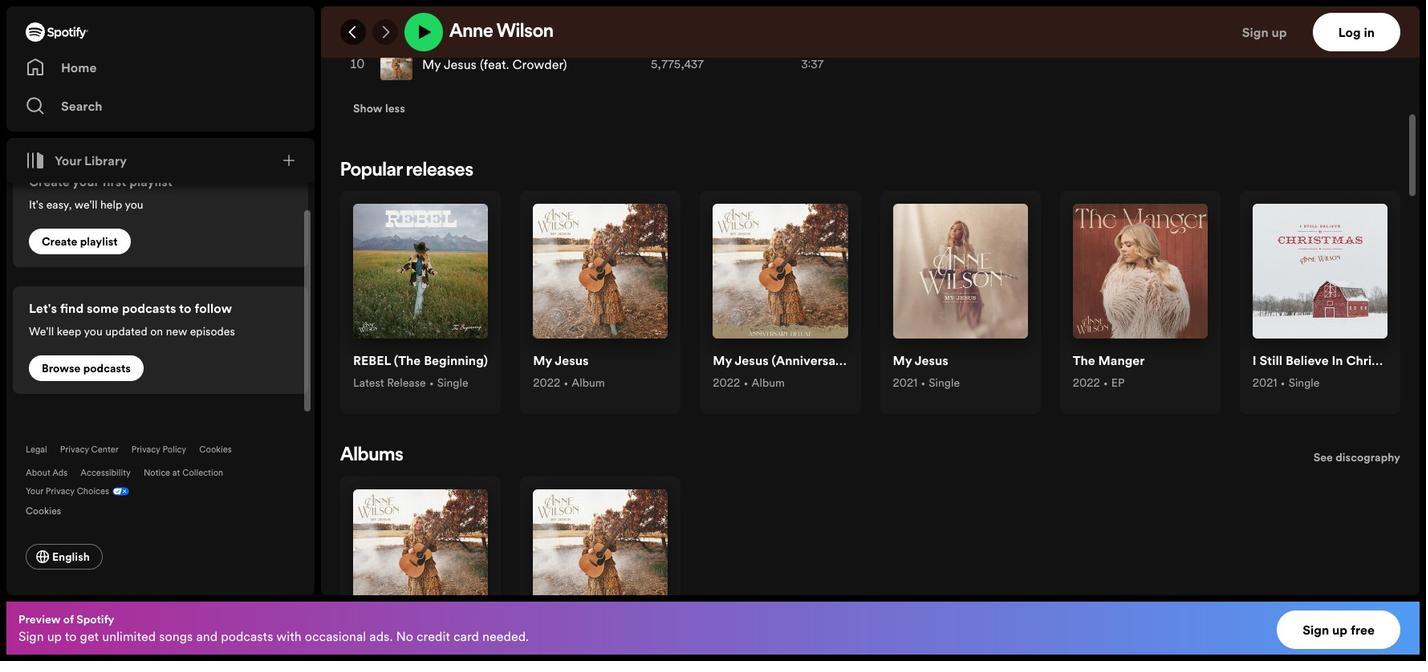 Task type: describe. For each thing, give the bounding box(es) containing it.
releases
[[406, 161, 473, 181]]

my jesus link for 2021
[[893, 352, 949, 373]]

still
[[1260, 352, 1283, 369]]

privacy for privacy policy
[[131, 444, 160, 456]]

privacy policy link
[[131, 444, 186, 456]]

3:37 cell
[[750, 43, 846, 86]]

popular
[[340, 161, 403, 181]]

my jesus (feat. crowder) link
[[422, 55, 567, 73]]

create playlist button
[[29, 229, 131, 254]]

podcasts inside let's find some podcasts to follow we'll keep you updated on new episodes
[[122, 299, 176, 317]]

sign up button
[[1236, 13, 1313, 51]]

ep
[[1112, 375, 1125, 391]]

up for sign up free
[[1332, 621, 1348, 639]]

home
[[61, 59, 97, 76]]

notice at collection link
[[144, 467, 223, 479]]

search link
[[26, 90, 295, 122]]

albums element
[[340, 446, 1401, 661]]

anne wilson
[[449, 22, 554, 42]]

it's
[[29, 197, 43, 213]]

ads.
[[369, 628, 393, 645]]

create for playlist
[[42, 234, 77, 250]]

browse podcasts
[[42, 360, 131, 376]]

anne
[[449, 22, 493, 42]]

1 vertical spatial podcasts
[[83, 360, 131, 376]]

deluxe)
[[850, 352, 896, 369]]

your privacy choices
[[26, 486, 109, 498]]

log in
[[1339, 23, 1375, 41]]

log
[[1339, 23, 1361, 41]]

your library button
[[19, 144, 133, 177]]

preview
[[18, 612, 61, 628]]

see
[[1314, 450, 1333, 466]]

(the
[[394, 352, 421, 369]]

choices
[[77, 486, 109, 498]]

5,775,437
[[651, 56, 704, 72]]

my jesus (feat. crowder)
[[422, 55, 567, 73]]

legal link
[[26, 444, 47, 456]]

new
[[166, 323, 187, 340]]

see discography link
[[1314, 448, 1401, 470]]

rebel
[[353, 352, 391, 369]]

and
[[196, 628, 218, 645]]

you for some
[[84, 323, 103, 340]]

the manger link
[[1073, 352, 1145, 373]]

2021 for my
[[893, 375, 918, 391]]

with
[[276, 628, 301, 645]]

popular releases
[[340, 161, 473, 181]]

wilson
[[497, 22, 554, 42]]

album for my jesus
[[572, 375, 605, 391]]

single for still
[[1289, 375, 1320, 391]]

the manger
[[1073, 352, 1145, 369]]

about ads
[[26, 467, 68, 479]]

i still believe in christmas
[[1253, 352, 1407, 369]]

updated
[[105, 323, 147, 340]]

albums link
[[340, 446, 403, 466]]

up inside preview of spotify sign up to get unlimited songs and podcasts with occasional ads. no credit card needed.
[[47, 628, 62, 645]]

follow
[[195, 299, 232, 317]]

your library
[[55, 152, 127, 169]]

create for your
[[29, 173, 70, 190]]

collection
[[182, 467, 223, 479]]

on
[[150, 323, 163, 340]]

sign up free
[[1303, 621, 1375, 639]]

devil
[[422, 10, 451, 28]]

less
[[385, 100, 405, 116]]

let's find some podcasts to follow we'll keep you updated on new episodes
[[29, 299, 235, 340]]

your privacy choices button
[[26, 486, 109, 498]]

accessibility
[[81, 467, 131, 479]]

privacy center
[[60, 444, 119, 456]]

let's
[[29, 299, 57, 317]]

your
[[72, 173, 99, 190]]

your for your library
[[55, 152, 81, 169]]

popular releases element
[[340, 161, 1407, 414]]

keep
[[57, 323, 81, 340]]

about ads link
[[26, 467, 68, 479]]

devil link
[[422, 10, 451, 28]]

the
[[1073, 352, 1095, 369]]

free
[[1351, 621, 1375, 639]]

songs
[[159, 628, 193, 645]]

california consumer privacy act (ccpa) opt-out icon image
[[109, 486, 129, 501]]

my jesus for 2022
[[533, 352, 589, 369]]

create playlist
[[42, 234, 118, 250]]

sign up
[[1242, 23, 1287, 41]]

discography
[[1336, 450, 1401, 466]]



Task type: vqa. For each thing, say whether or not it's contained in the screenshot.


Task type: locate. For each thing, give the bounding box(es) containing it.
1 vertical spatial cookies link
[[26, 501, 74, 519]]

podcasts down the updated
[[83, 360, 131, 376]]

devil cell
[[380, 0, 610, 41]]

1 horizontal spatial cookies
[[199, 444, 232, 456]]

notice
[[144, 467, 170, 479]]

up left the free
[[1332, 621, 1348, 639]]

notice at collection
[[144, 467, 223, 479]]

rebel (the beginning) link
[[353, 352, 488, 373]]

2022 for my jesus
[[533, 375, 560, 391]]

up for sign up
[[1272, 23, 1287, 41]]

see discography
[[1314, 450, 1401, 466]]

cookies for cookies link to the bottom
[[26, 504, 61, 518]]

of
[[63, 612, 74, 628]]

your inside button
[[55, 152, 81, 169]]

manger
[[1099, 352, 1145, 369]]

help
[[100, 197, 122, 213]]

0 vertical spatial your
[[55, 152, 81, 169]]

to up new
[[179, 299, 191, 317]]

christmas
[[1346, 352, 1407, 369]]

beginning)
[[424, 352, 488, 369]]

1 horizontal spatial up
[[1272, 23, 1287, 41]]

0 vertical spatial you
[[125, 197, 143, 213]]

cookies down the your privacy choices button
[[26, 504, 61, 518]]

2 album from the left
[[752, 375, 785, 391]]

log in button
[[1313, 13, 1401, 51]]

podcasts right and
[[221, 628, 273, 645]]

0 horizontal spatial playlist
[[80, 234, 118, 250]]

2021 down deluxe)
[[893, 375, 918, 391]]

2021 down still
[[1253, 375, 1277, 391]]

2 vertical spatial podcasts
[[221, 628, 273, 645]]

sign inside button
[[1242, 23, 1269, 41]]

0 horizontal spatial to
[[65, 628, 77, 645]]

1 horizontal spatial playlist
[[129, 173, 172, 190]]

browse podcasts link
[[29, 356, 144, 381]]

create your first playlist it's easy, we'll help you
[[29, 173, 172, 213]]

sign for sign up free
[[1303, 621, 1329, 639]]

0 horizontal spatial single
[[437, 375, 468, 391]]

about
[[26, 467, 50, 479]]

show less button
[[340, 87, 418, 129]]

your down about
[[26, 486, 43, 498]]

show less
[[353, 100, 405, 116]]

you
[[125, 197, 143, 213], [84, 323, 103, 340]]

1 2021 from the left
[[893, 375, 918, 391]]

create inside button
[[42, 234, 77, 250]]

2 horizontal spatial sign
[[1303, 621, 1329, 639]]

release
[[387, 375, 426, 391]]

1 horizontal spatial my jesus
[[893, 352, 949, 369]]

you inside "create your first playlist it's easy, we'll help you"
[[125, 197, 143, 213]]

top bar and user menu element
[[321, 6, 1420, 58]]

believe
[[1286, 352, 1329, 369]]

english
[[52, 549, 90, 565]]

to inside preview of spotify sign up to get unlimited songs and podcasts with occasional ads. no credit card needed.
[[65, 628, 77, 645]]

privacy policy
[[131, 444, 186, 456]]

in
[[1332, 352, 1343, 369]]

to inside let's find some podcasts to follow we'll keep you updated on new episodes
[[179, 299, 191, 317]]

english button
[[26, 544, 103, 570]]

cookies link up collection
[[199, 444, 232, 456]]

3 2022 from the left
[[1073, 375, 1100, 391]]

1 horizontal spatial cookies link
[[199, 444, 232, 456]]

0 horizontal spatial your
[[26, 486, 43, 498]]

up left log
[[1272, 23, 1287, 41]]

my jesus
[[893, 352, 949, 369], [533, 352, 589, 369]]

1 single from the left
[[437, 375, 468, 391]]

1 vertical spatial playlist
[[80, 234, 118, 250]]

needed.
[[482, 628, 529, 645]]

go forward image
[[379, 26, 392, 39]]

0 horizontal spatial my jesus link
[[533, 352, 589, 373]]

0 vertical spatial cookies
[[199, 444, 232, 456]]

0 horizontal spatial 2021
[[893, 375, 918, 391]]

0 vertical spatial podcasts
[[122, 299, 176, 317]]

to
[[179, 299, 191, 317], [65, 628, 77, 645]]

at
[[172, 467, 180, 479]]

we'll
[[74, 197, 98, 213]]

browse
[[42, 360, 81, 376]]

0 horizontal spatial 2022
[[533, 375, 560, 391]]

create up easy, at the top left
[[29, 173, 70, 190]]

you for first
[[125, 197, 143, 213]]

legal
[[26, 444, 47, 456]]

0 horizontal spatial cookies link
[[26, 501, 74, 519]]

single for (the
[[437, 375, 468, 391]]

privacy center link
[[60, 444, 119, 456]]

go back image
[[347, 26, 360, 39]]

find
[[60, 299, 84, 317]]

unlimited
[[102, 628, 156, 645]]

sign up free button
[[1277, 611, 1401, 649]]

you inside let's find some podcasts to follow we'll keep you updated on new episodes
[[84, 323, 103, 340]]

my inside cell
[[422, 55, 441, 73]]

accessibility link
[[81, 467, 131, 479]]

1 album from the left
[[572, 375, 605, 391]]

up inside button
[[1272, 23, 1287, 41]]

home link
[[26, 51, 295, 83]]

2 horizontal spatial 2022
[[1073, 375, 1100, 391]]

my
[[422, 55, 441, 73], [893, 352, 912, 369], [533, 352, 552, 369], [713, 352, 732, 369]]

to left get
[[65, 628, 77, 645]]

no
[[396, 628, 413, 645]]

0 vertical spatial to
[[179, 299, 191, 317]]

i still believe in christmas link
[[1253, 352, 1407, 373]]

privacy for privacy center
[[60, 444, 89, 456]]

3:37
[[801, 56, 824, 72]]

0 horizontal spatial cookies
[[26, 504, 61, 518]]

single for jesus
[[929, 375, 960, 391]]

my jesus for 2021
[[893, 352, 949, 369]]

2 horizontal spatial up
[[1332, 621, 1348, 639]]

1 vertical spatial create
[[42, 234, 77, 250]]

podcasts inside preview of spotify sign up to get unlimited songs and podcasts with occasional ads. no credit card needed.
[[221, 628, 273, 645]]

1 horizontal spatial to
[[179, 299, 191, 317]]

up left of
[[47, 628, 62, 645]]

playlist down help
[[80, 234, 118, 250]]

cookies for top cookies link
[[199, 444, 232, 456]]

jesus
[[444, 55, 477, 73], [915, 352, 949, 369], [555, 352, 589, 369], [735, 352, 769, 369]]

cookies link down the your privacy choices button
[[26, 501, 74, 519]]

3 single from the left
[[1289, 375, 1320, 391]]

(anniversary
[[772, 352, 847, 369]]

1 vertical spatial to
[[65, 628, 77, 645]]

sign for sign up
[[1242, 23, 1269, 41]]

sign inside preview of spotify sign up to get unlimited songs and podcasts with occasional ads. no credit card needed.
[[18, 628, 44, 645]]

your for your privacy choices
[[26, 486, 43, 498]]

show
[[353, 100, 383, 116]]

privacy up ads
[[60, 444, 89, 456]]

get
[[80, 628, 99, 645]]

1 horizontal spatial my jesus link
[[893, 352, 949, 373]]

albums
[[340, 446, 403, 466]]

2021 for i
[[1253, 375, 1277, 391]]

1 horizontal spatial 2021
[[1253, 375, 1277, 391]]

(feat.
[[480, 55, 509, 73]]

create
[[29, 173, 70, 190], [42, 234, 77, 250]]

your up "your"
[[55, 152, 81, 169]]

0 horizontal spatial you
[[84, 323, 103, 340]]

playlist
[[129, 173, 172, 190], [80, 234, 118, 250]]

1 horizontal spatial single
[[929, 375, 960, 391]]

playlist right first
[[129, 173, 172, 190]]

create inside "create your first playlist it's easy, we'll help you"
[[29, 173, 70, 190]]

1 vertical spatial cookies
[[26, 504, 61, 518]]

0 vertical spatial playlist
[[129, 173, 172, 190]]

0 horizontal spatial sign
[[18, 628, 44, 645]]

2 single from the left
[[929, 375, 960, 391]]

1 horizontal spatial sign
[[1242, 23, 1269, 41]]

my jesus (feat. crowder) cell
[[380, 43, 610, 86]]

credit
[[417, 628, 450, 645]]

album for my jesus (anniversary deluxe)
[[752, 375, 785, 391]]

3:24
[[801, 11, 824, 27]]

2 horizontal spatial single
[[1289, 375, 1320, 391]]

2022 for the manger
[[1073, 375, 1100, 391]]

privacy down ads
[[46, 486, 75, 498]]

2 2022 from the left
[[713, 375, 740, 391]]

search
[[61, 97, 102, 115]]

my jesus link
[[893, 352, 949, 373], [533, 352, 589, 373]]

latest release
[[353, 375, 426, 391]]

playlist inside "create your first playlist it's easy, we'll help you"
[[129, 173, 172, 190]]

create down easy, at the top left
[[42, 234, 77, 250]]

podcasts
[[122, 299, 176, 317], [83, 360, 131, 376], [221, 628, 273, 645]]

occasional
[[305, 628, 366, 645]]

library
[[84, 152, 127, 169]]

my jesus (anniversary deluxe) link
[[713, 352, 896, 373]]

1 horizontal spatial 2022
[[713, 375, 740, 391]]

1 horizontal spatial album
[[752, 375, 785, 391]]

cookies up collection
[[199, 444, 232, 456]]

1 2022 from the left
[[533, 375, 560, 391]]

i
[[1253, 352, 1257, 369]]

1 vertical spatial your
[[26, 486, 43, 498]]

main element
[[6, 6, 315, 596]]

jesus inside cell
[[444, 55, 477, 73]]

0 horizontal spatial album
[[572, 375, 605, 391]]

rebel (the beginning)
[[353, 352, 488, 369]]

2022 for my jesus (anniversary deluxe)
[[713, 375, 740, 391]]

podcasts up on at the left of page
[[122, 299, 176, 317]]

2 my jesus link from the left
[[533, 352, 589, 373]]

you right help
[[125, 197, 143, 213]]

2 2021 from the left
[[1253, 375, 1277, 391]]

sign
[[1242, 23, 1269, 41], [1303, 621, 1329, 639], [18, 628, 44, 645]]

playlist inside button
[[80, 234, 118, 250]]

1 my jesus from the left
[[893, 352, 949, 369]]

you right keep
[[84, 323, 103, 340]]

spotify image
[[26, 22, 88, 42]]

privacy up notice
[[131, 444, 160, 456]]

0 horizontal spatial up
[[47, 628, 62, 645]]

1 horizontal spatial you
[[125, 197, 143, 213]]

up inside button
[[1332, 621, 1348, 639]]

spotify
[[76, 612, 114, 628]]

we'll
[[29, 323, 54, 340]]

latest
[[353, 375, 384, 391]]

my jesus link for 2022
[[533, 352, 589, 373]]

cookies
[[199, 444, 232, 456], [26, 504, 61, 518]]

easy,
[[46, 197, 72, 213]]

1 vertical spatial you
[[84, 323, 103, 340]]

1 horizontal spatial your
[[55, 152, 81, 169]]

0 vertical spatial cookies link
[[199, 444, 232, 456]]

0 horizontal spatial my jesus
[[533, 352, 589, 369]]

1 my jesus link from the left
[[893, 352, 949, 373]]

2 my jesus from the left
[[533, 352, 589, 369]]

0 vertical spatial create
[[29, 173, 70, 190]]

some
[[87, 299, 119, 317]]

center
[[91, 444, 119, 456]]

sign inside button
[[1303, 621, 1329, 639]]



